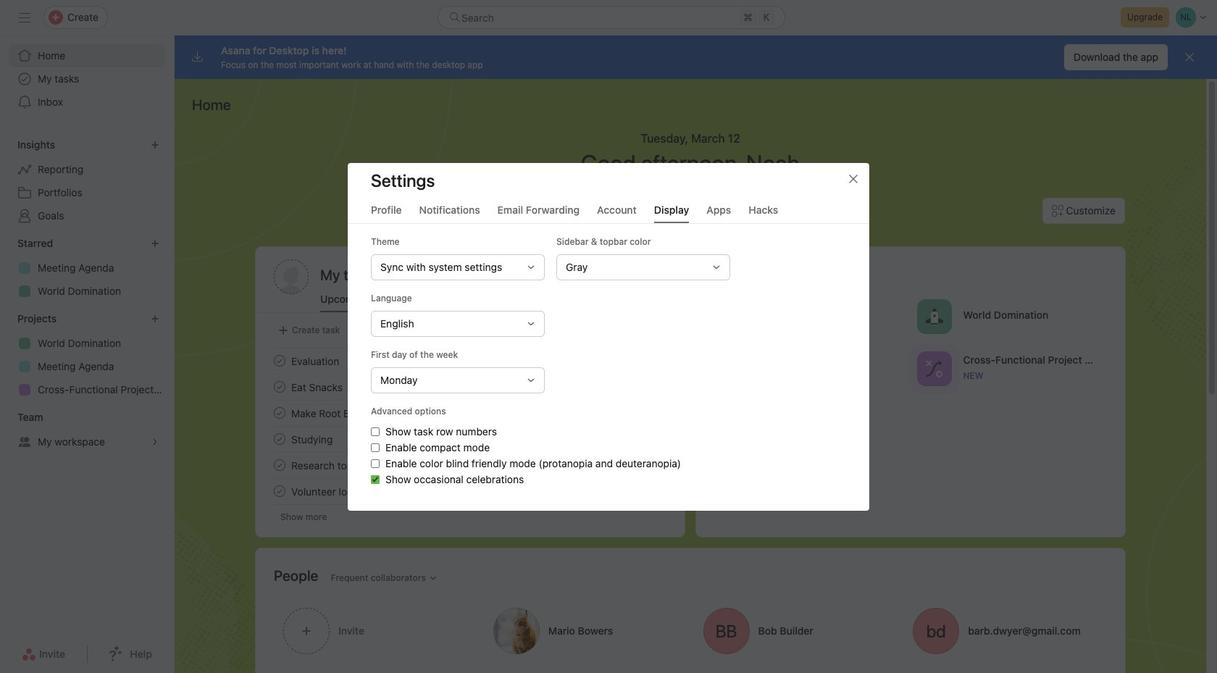 Task type: locate. For each thing, give the bounding box(es) containing it.
mark complete image
[[271, 404, 289, 422], [271, 431, 289, 448]]

2 mark complete image from the top
[[271, 431, 289, 448]]

starred element
[[0, 231, 174, 306]]

0 vertical spatial mark complete image
[[271, 404, 289, 422]]

1 mark complete checkbox from the top
[[271, 352, 289, 370]]

mark complete image
[[271, 352, 289, 370], [271, 378, 289, 396], [271, 457, 289, 474], [271, 483, 289, 500]]

rocket image
[[926, 308, 943, 325]]

mark complete image for first mark complete checkbox from the top of the page
[[271, 404, 289, 422]]

Mark complete checkbox
[[271, 352, 289, 370], [271, 378, 289, 396]]

1 mark complete image from the top
[[271, 404, 289, 422]]

None checkbox
[[371, 427, 380, 436], [371, 443, 380, 452], [371, 459, 380, 468], [371, 475, 380, 484], [371, 427, 380, 436], [371, 443, 380, 452], [371, 459, 380, 468], [371, 475, 380, 484]]

Mark complete checkbox
[[271, 404, 289, 422], [271, 431, 289, 448], [271, 457, 289, 474], [271, 483, 289, 500]]

1 vertical spatial mark complete checkbox
[[271, 378, 289, 396]]

insights element
[[0, 132, 174, 231]]

line_and_symbols image
[[926, 360, 943, 377]]

teams element
[[0, 404, 174, 457]]

add profile photo image
[[274, 260, 309, 294]]

projects element
[[0, 306, 174, 404]]

1 vertical spatial mark complete image
[[271, 431, 289, 448]]

0 vertical spatial mark complete checkbox
[[271, 352, 289, 370]]



Task type: describe. For each thing, give the bounding box(es) containing it.
3 mark complete checkbox from the top
[[271, 457, 289, 474]]

1 mark complete checkbox from the top
[[271, 404, 289, 422]]

global element
[[0, 36, 174, 123]]

2 mark complete image from the top
[[271, 378, 289, 396]]

2 mark complete checkbox from the top
[[271, 431, 289, 448]]

mark complete image for second mark complete checkbox from the top
[[271, 431, 289, 448]]

4 mark complete image from the top
[[271, 483, 289, 500]]

1 mark complete image from the top
[[271, 352, 289, 370]]

3 mark complete image from the top
[[271, 457, 289, 474]]

hide sidebar image
[[19, 12, 30, 23]]

close image
[[848, 173, 860, 184]]

2 mark complete checkbox from the top
[[271, 378, 289, 396]]

4 mark complete checkbox from the top
[[271, 483, 289, 500]]

dismiss image
[[1184, 51, 1196, 63]]



Task type: vqa. For each thing, say whether or not it's contained in the screenshot.
LINE_AND_SYMBOLS image
yes



